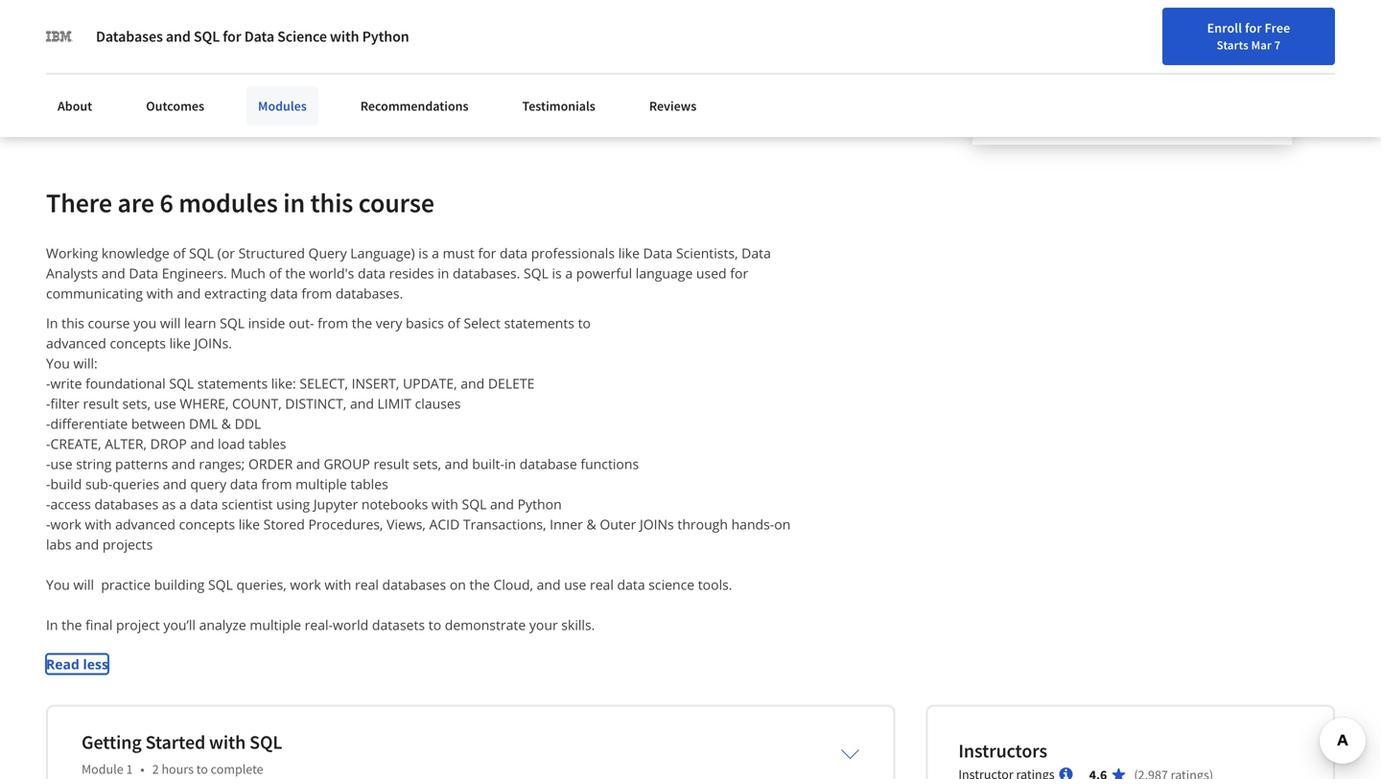 Task type: locate. For each thing, give the bounding box(es) containing it.
of
[[173, 244, 186, 262], [269, 264, 282, 282], [448, 314, 460, 332]]

data up inside
[[270, 284, 298, 302]]

with up performance
[[330, 27, 359, 46]]

0 horizontal spatial of
[[173, 244, 186, 262]]

differentiate
[[50, 415, 128, 433]]

access
[[50, 495, 91, 513]]

statements up count,
[[197, 374, 268, 393]]

data down query
[[190, 495, 218, 513]]

0 horizontal spatial databases.
[[336, 284, 403, 302]]

1 vertical spatial you
[[46, 576, 70, 594]]

like down learn at the left
[[169, 334, 191, 352]]

0 vertical spatial statements
[[504, 314, 575, 332]]

ibm image
[[46, 23, 73, 50]]

and left 'built-' on the left bottom of the page
[[445, 455, 469, 473]]

to right datasets
[[429, 616, 441, 634]]

with inside "working knowledge of sql (or structured query language) is a must for data professionals like data scientists, data analysts and data engineers. much of the world's data resides in databases. sql is a powerful language used for communicating with and extracting data from databases."
[[147, 284, 173, 302]]

in inside "working knowledge of sql (or structured query language) is a must for data professionals like data scientists, data analysts and data engineers. much of the world's data resides in databases. sql is a powerful language used for communicating with and extracting data from databases."
[[438, 264, 449, 282]]

result up differentiate
[[83, 394, 119, 413]]

extracting
[[204, 284, 267, 302]]

communicating
[[46, 284, 143, 302]]

with down access
[[85, 515, 112, 534]]

1 vertical spatial statements
[[197, 374, 268, 393]]

work up real-
[[290, 576, 321, 594]]

1 vertical spatial will
[[73, 576, 94, 594]]

like up powerful
[[618, 244, 640, 262]]

work
[[50, 515, 81, 534], [290, 576, 321, 594]]

statements right "select"
[[504, 314, 575, 332]]

real up skills.
[[590, 576, 614, 594]]

2 horizontal spatial of
[[448, 314, 460, 332]]

1 horizontal spatial is
[[552, 264, 562, 282]]

views,
[[387, 515, 426, 534]]

free
[[1265, 19, 1291, 36], [1345, 24, 1370, 42]]

sql up joins.
[[220, 314, 245, 332]]

in down 'communicating'
[[46, 314, 58, 332]]

and down dml
[[190, 435, 214, 453]]

sql down the professionals
[[524, 264, 549, 282]]

group
[[324, 455, 370, 473]]

1 horizontal spatial this
[[107, 43, 131, 63]]

real-
[[305, 616, 333, 634]]

0 horizontal spatial like
[[169, 334, 191, 352]]

in inside add this credential to your linkedin profile, resume, or cv share it on social media and in your performance review
[[262, 66, 274, 86]]

very
[[376, 314, 402, 332]]

course inside in this course you will learn sql inside out- from the very basics of select statements to advanced concepts like joins. you will: -write foundational sql statements like: select, insert, update, and delete -filter result sets, use where, count, distinct, and limit clauses -differentiate between dml & ddl -create, alter, drop and load tables -use string patterns and ranges; order and group result sets, and built-in database functions -build sub-queries and query data from multiple tables -access databases as a data scientist using jupyter notebooks with sql and python -work with advanced concepts like stored procedures, views, acid transactions, inner & outer joins through hands-on labs and projects you will  practice building sql queries, work with real databases on the cloud, and use real data science tools. in the final project you'll analyze multiple real-world datasets to demonstrate your skills.
[[88, 314, 130, 332]]

0 vertical spatial is
[[419, 244, 428, 262]]

databases. up the very
[[336, 284, 403, 302]]

1 horizontal spatial tables
[[350, 475, 388, 493]]

this down 'communicating'
[[62, 314, 84, 332]]

on
[[131, 66, 148, 86], [774, 515, 791, 534], [450, 576, 466, 594]]

2 horizontal spatial like
[[618, 244, 640, 262]]

0 horizontal spatial tables
[[248, 435, 286, 453]]

None search field
[[274, 12, 590, 50]]

1 vertical spatial work
[[290, 576, 321, 594]]

is up resides
[[419, 244, 428, 262]]

advanced up projects
[[115, 515, 176, 534]]

1 vertical spatial on
[[774, 515, 791, 534]]

data left science
[[244, 27, 274, 46]]

1 vertical spatial course
[[88, 314, 130, 332]]

sql up the "analyze"
[[208, 576, 233, 594]]

0 horizontal spatial course
[[88, 314, 130, 332]]

1 horizontal spatial work
[[290, 576, 321, 594]]

data
[[500, 244, 528, 262], [358, 264, 386, 282], [270, 284, 298, 302], [230, 475, 258, 493], [190, 495, 218, 513], [617, 576, 645, 594]]

in up read on the left of the page
[[46, 616, 58, 634]]

course up language) at the top of page
[[359, 186, 434, 219]]

this for share
[[107, 43, 131, 63]]

3 - from the top
[[46, 415, 50, 433]]

free up 7
[[1265, 19, 1291, 36]]

order
[[248, 455, 293, 473]]

is down the professionals
[[552, 264, 562, 282]]

labs
[[46, 535, 72, 554]]

0 horizontal spatial real
[[355, 576, 379, 594]]

like down scientist
[[239, 515, 260, 534]]

enroll for free starts mar 7
[[1207, 19, 1291, 53]]

0 horizontal spatial free
[[1265, 19, 1291, 36]]

1 vertical spatial databases.
[[336, 284, 403, 302]]

is
[[419, 244, 428, 262], [552, 264, 562, 282]]

concepts down query
[[179, 515, 235, 534]]

1 horizontal spatial will
[[160, 314, 181, 332]]

joins.
[[194, 334, 232, 352]]

the left cloud,
[[470, 576, 490, 594]]

like inside "working knowledge of sql (or structured query language) is a must for data professionals like data scientists, data analysts and data engineers. much of the world's data resides in databases. sql is a powerful language used for communicating with and extracting data from databases."
[[618, 244, 640, 262]]

free inside enroll for free starts mar 7
[[1265, 19, 1291, 36]]

recommendations
[[360, 97, 469, 115]]

the left final
[[62, 616, 82, 634]]

to
[[202, 43, 215, 63], [578, 314, 591, 332], [429, 616, 441, 634], [196, 761, 208, 778]]

0 vertical spatial tables
[[248, 435, 286, 453]]

0 vertical spatial databases.
[[453, 264, 520, 282]]

with inside getting started with sql module 1 • 2 hours to complete
[[209, 731, 246, 755]]

datasets
[[372, 616, 425, 634]]

inner
[[550, 515, 583, 534]]

from down world's
[[302, 284, 332, 302]]

skills.
[[561, 616, 595, 634]]

in
[[1269, 22, 1280, 39], [46, 314, 58, 332], [46, 616, 58, 634]]

performance
[[309, 66, 392, 86]]

with up acid
[[432, 495, 458, 513]]

dml
[[189, 415, 218, 433]]

1 horizontal spatial python
[[518, 495, 562, 513]]

clauses
[[415, 394, 461, 413]]

to up media
[[202, 43, 215, 63]]

0 horizontal spatial use
[[50, 455, 73, 473]]

tables down group on the left bottom of the page
[[350, 475, 388, 493]]

of down structured
[[269, 264, 282, 282]]

1 horizontal spatial statements
[[504, 314, 575, 332]]

built-
[[472, 455, 505, 473]]

and left delete
[[461, 374, 485, 393]]

filter
[[50, 394, 79, 413]]

2 - from the top
[[46, 394, 50, 413]]

1 vertical spatial python
[[518, 495, 562, 513]]

this up the query
[[310, 186, 353, 219]]

0 horizontal spatial work
[[50, 515, 81, 534]]

on right through
[[774, 515, 791, 534]]

query
[[190, 475, 227, 493]]

multiple down queries,
[[250, 616, 301, 634]]

with up complete
[[209, 731, 246, 755]]

jupyter
[[313, 495, 358, 513]]

python
[[362, 27, 409, 46], [518, 495, 562, 513]]

building
[[154, 576, 205, 594]]

advanced
[[46, 334, 106, 352], [115, 515, 176, 534]]

used
[[696, 264, 727, 282]]

(or
[[217, 244, 235, 262]]

testimonials link
[[511, 86, 607, 126]]

media
[[191, 66, 231, 86]]

on up demonstrate
[[450, 576, 466, 594]]

0 horizontal spatial this
[[62, 314, 84, 332]]

7 - from the top
[[46, 495, 50, 513]]

1 horizontal spatial &
[[587, 515, 596, 534]]

tables
[[248, 435, 286, 453], [350, 475, 388, 493]]

this inside in this course you will learn sql inside out- from the very basics of select statements to advanced concepts like joins. you will: -write foundational sql statements like: select, insert, update, and delete -filter result sets, use where, count, distinct, and limit clauses -differentiate between dml & ddl -create, alter, drop and load tables -use string patterns and ranges; order and group result sets, and built-in database functions -build sub-queries and query data from multiple tables -access databases as a data scientist using jupyter notebooks with sql and python -work with advanced concepts like stored procedures, views, acid transactions, inner & outer joins through hands-on labs and projects you will  practice building sql queries, work with real databases on the cloud, and use real data science tools. in the final project you'll analyze multiple real-world datasets to demonstrate your skills.
[[62, 314, 84, 332]]

of up engineers.
[[173, 244, 186, 262]]

python inside in this course you will learn sql inside out- from the very basics of select statements to advanced concepts like joins. you will: -write foundational sql statements like: select, insert, update, and delete -filter result sets, use where, count, distinct, and limit clauses -differentiate between dml & ddl -create, alter, drop and load tables -use string patterns and ranges; order and group result sets, and built-in database functions -build sub-queries and query data from multiple tables -access databases as a data scientist using jupyter notebooks with sql and python -work with advanced concepts like stored procedures, views, acid transactions, inner & outer joins through hands-on labs and projects you will  practice building sql queries, work with real databases on the cloud, and use real data science tools. in the final project you'll analyze multiple real-world datasets to demonstrate your skills.
[[518, 495, 562, 513]]

to right 'hours'
[[196, 761, 208, 778]]

the left the very
[[352, 314, 372, 332]]

1 horizontal spatial databases.
[[453, 264, 520, 282]]

you
[[46, 354, 70, 372], [46, 576, 70, 594]]

2 horizontal spatial on
[[774, 515, 791, 534]]

a left must
[[432, 244, 439, 262]]

from right out-
[[318, 314, 348, 332]]

databases.
[[453, 264, 520, 282], [336, 284, 403, 302]]

and down insert,
[[350, 394, 374, 413]]

2 vertical spatial on
[[450, 576, 466, 594]]

1 horizontal spatial databases
[[382, 576, 446, 594]]

with up you on the left
[[147, 284, 173, 302]]

your inside in this course you will learn sql inside out- from the very basics of select statements to advanced concepts like joins. you will: -write foundational sql statements like: select, insert, update, and delete -filter result sets, use where, count, distinct, and limit clauses -differentiate between dml & ddl -create, alter, drop and load tables -use string patterns and ranges; order and group result sets, and built-in database functions -build sub-queries and query data from multiple tables -access databases as a data scientist using jupyter notebooks with sql and python -work with advanced concepts like stored procedures, views, acid transactions, inner & outer joins through hands-on labs and projects you will  practice building sql queries, work with real databases on the cloud, and use real data science tools. in the final project you'll analyze multiple real-world datasets to demonstrate your skills.
[[529, 616, 558, 634]]

1 horizontal spatial use
[[154, 394, 176, 413]]

using
[[276, 495, 310, 513]]

0 vertical spatial use
[[154, 394, 176, 413]]

1 horizontal spatial of
[[269, 264, 282, 282]]

8 - from the top
[[46, 515, 50, 534]]

tables up order
[[248, 435, 286, 453]]

from down order
[[261, 475, 292, 493]]

a inside in this course you will learn sql inside out- from the very basics of select statements to advanced concepts like joins. you will: -write foundational sql statements like: select, insert, update, and delete -filter result sets, use where, count, distinct, and limit clauses -differentiate between dml & ddl -create, alter, drop and load tables -use string patterns and ranges; order and group result sets, and built-in database functions -build sub-queries and query data from multiple tables -access databases as a data scientist using jupyter notebooks with sql and python -work with advanced concepts like stored procedures, views, acid transactions, inner & outer joins through hands-on labs and projects you will  practice building sql queries, work with real databases on the cloud, and use real data science tools. in the final project you'll analyze multiple real-world datasets to demonstrate your skills.
[[179, 495, 187, 513]]

query
[[308, 244, 347, 262]]

0 vertical spatial like
[[618, 244, 640, 262]]

0 vertical spatial databases
[[94, 495, 158, 513]]

1 horizontal spatial concepts
[[179, 515, 235, 534]]

read less button
[[46, 654, 108, 675]]

language
[[636, 264, 693, 282]]

the down structured
[[285, 264, 306, 282]]

the
[[285, 264, 306, 282], [352, 314, 372, 332], [470, 576, 490, 594], [62, 616, 82, 634]]

4 - from the top
[[46, 435, 50, 453]]

a right as
[[179, 495, 187, 513]]

advanced up will:
[[46, 334, 106, 352]]

0 vertical spatial you
[[46, 354, 70, 372]]

a down the professionals
[[565, 264, 573, 282]]

will left practice
[[73, 576, 94, 594]]

2 real from the left
[[590, 576, 614, 594]]

databases. down must
[[453, 264, 520, 282]]

from inside "working knowledge of sql (or structured query language) is a must for data professionals like data scientists, data analysts and data engineers. much of the world's data resides in databases. sql is a powerful language used for communicating with and extracting data from databases."
[[302, 284, 332, 302]]

0 vertical spatial from
[[302, 284, 332, 302]]

1 horizontal spatial free
[[1345, 24, 1370, 42]]

queries,
[[236, 576, 287, 594]]

0 vertical spatial sets,
[[122, 394, 151, 413]]

where,
[[180, 394, 229, 413]]

share
[[79, 66, 116, 86]]

outer
[[600, 515, 636, 534]]

concepts
[[110, 334, 166, 352], [179, 515, 235, 534]]

1 vertical spatial this
[[310, 186, 353, 219]]

0 vertical spatial on
[[131, 66, 148, 86]]

work down access
[[50, 515, 81, 534]]

sql
[[194, 27, 220, 46], [189, 244, 214, 262], [524, 264, 549, 282], [220, 314, 245, 332], [169, 374, 194, 393], [462, 495, 487, 513], [208, 576, 233, 594], [250, 731, 282, 755]]

1 vertical spatial sets,
[[413, 455, 441, 473]]

of inside in this course you will learn sql inside out- from the very basics of select statements to advanced concepts like joins. you will: -write foundational sql statements like: select, insert, update, and delete -filter result sets, use where, count, distinct, and limit clauses -differentiate between dml & ddl -create, alter, drop and load tables -use string patterns and ranges; order and group result sets, and built-in database functions -build sub-queries and query data from multiple tables -access databases as a data scientist using jupyter notebooks with sql and python -work with advanced concepts like stored procedures, views, acid transactions, inner & outer joins through hands-on labs and projects you will  practice building sql queries, work with real databases on the cloud, and use real data science tools. in the final project you'll analyze multiple real-world datasets to demonstrate your skills.
[[448, 314, 460, 332]]

in left database
[[505, 455, 516, 473]]

and up 'communicating'
[[101, 264, 125, 282]]

& up load
[[221, 415, 231, 433]]

and
[[166, 27, 191, 46], [234, 66, 259, 86], [101, 264, 125, 282], [177, 284, 201, 302], [461, 374, 485, 393], [350, 394, 374, 413], [190, 435, 214, 453], [171, 455, 195, 473], [296, 455, 320, 473], [445, 455, 469, 473], [163, 475, 187, 493], [490, 495, 514, 513], [75, 535, 99, 554], [537, 576, 561, 594]]

free for enroll for free starts mar 7
[[1265, 19, 1291, 36]]

of left "select"
[[448, 314, 460, 332]]

select
[[464, 314, 501, 332]]

and inside add this credential to your linkedin profile, resume, or cv share it on social media and in your performance review
[[234, 66, 259, 86]]

1 vertical spatial a
[[565, 264, 573, 282]]

0 vertical spatial &
[[221, 415, 231, 433]]

linkedin
[[250, 43, 306, 63]]

use up skills.
[[564, 576, 586, 594]]

1 horizontal spatial like
[[239, 515, 260, 534]]

1 horizontal spatial a
[[432, 244, 439, 262]]

project
[[116, 616, 160, 634]]

1 vertical spatial use
[[50, 455, 73, 473]]

and up transactions,
[[490, 495, 514, 513]]

your down linkedin on the top of page
[[277, 66, 306, 86]]

databases up datasets
[[382, 576, 446, 594]]

in right log
[[1269, 22, 1280, 39]]

acid
[[429, 515, 460, 534]]

1 vertical spatial is
[[552, 264, 562, 282]]

in up structured
[[283, 186, 305, 219]]

on inside add this credential to your linkedin profile, resume, or cv share it on social media and in your performance review
[[131, 66, 148, 86]]

in down linkedin on the top of page
[[262, 66, 274, 86]]

concepts down you on the left
[[110, 334, 166, 352]]

for up media
[[223, 27, 241, 46]]

real
[[355, 576, 379, 594], [590, 576, 614, 594]]

starts
[[1217, 37, 1249, 53]]

for up mar
[[1245, 19, 1262, 36]]

write
[[50, 374, 82, 393]]

data up "language"
[[643, 244, 673, 262]]

& right inner
[[587, 515, 596, 534]]

course down 'communicating'
[[88, 314, 130, 332]]

1 vertical spatial like
[[169, 334, 191, 352]]

0 vertical spatial python
[[362, 27, 409, 46]]

2 vertical spatial a
[[179, 495, 187, 513]]

1 vertical spatial advanced
[[115, 515, 176, 534]]

1 vertical spatial of
[[269, 264, 282, 282]]

data
[[244, 27, 274, 46], [643, 244, 673, 262], [742, 244, 771, 262], [129, 264, 158, 282]]

1 horizontal spatial course
[[359, 186, 434, 219]]

are
[[117, 186, 154, 219]]

use
[[154, 394, 176, 413], [50, 455, 73, 473], [564, 576, 586, 594]]

1 horizontal spatial sets,
[[413, 455, 441, 473]]

0 horizontal spatial concepts
[[110, 334, 166, 352]]

python up inner
[[518, 495, 562, 513]]

in
[[262, 66, 274, 86], [283, 186, 305, 219], [438, 264, 449, 282], [505, 455, 516, 473]]

0 horizontal spatial python
[[362, 27, 409, 46]]

to inside add this credential to your linkedin profile, resume, or cv share it on social media and in your performance review
[[202, 43, 215, 63]]

databases down the queries
[[94, 495, 158, 513]]

basics
[[406, 314, 444, 332]]

sql up complete
[[250, 731, 282, 755]]

2 vertical spatial use
[[564, 576, 586, 594]]

1 horizontal spatial real
[[590, 576, 614, 594]]

science
[[277, 27, 327, 46]]

this inside add this credential to your linkedin profile, resume, or cv share it on social media and in your performance review
[[107, 43, 131, 63]]

for inside enroll for free starts mar 7
[[1245, 19, 1262, 36]]

1 - from the top
[[46, 374, 50, 393]]

find
[[1106, 22, 1131, 39]]

0 horizontal spatial statements
[[197, 374, 268, 393]]

will
[[160, 314, 181, 332], [73, 576, 94, 594]]

multiple up jupyter
[[296, 475, 347, 493]]

statements
[[504, 314, 575, 332], [197, 374, 268, 393]]

between
[[131, 415, 186, 433]]

queries
[[113, 475, 159, 493]]

0 vertical spatial result
[[83, 394, 119, 413]]

world's
[[309, 264, 354, 282]]

2 vertical spatial like
[[239, 515, 260, 534]]

your left skills.
[[529, 616, 558, 634]]

reviews
[[649, 97, 697, 115]]

will right you on the left
[[160, 314, 181, 332]]

2 vertical spatial this
[[62, 314, 84, 332]]

for
[[1245, 19, 1262, 36], [1325, 24, 1342, 42], [223, 27, 241, 46], [478, 244, 496, 262], [730, 264, 748, 282]]

join for free
[[1296, 24, 1370, 42]]

and up social
[[166, 27, 191, 46]]

1 horizontal spatial result
[[374, 455, 409, 473]]

0 horizontal spatial a
[[179, 495, 187, 513]]

find your new career
[[1106, 22, 1226, 39]]

0 horizontal spatial advanced
[[46, 334, 106, 352]]

0 vertical spatial advanced
[[46, 334, 106, 352]]

2 horizontal spatial use
[[564, 576, 586, 594]]

0 horizontal spatial is
[[419, 244, 428, 262]]

result up notebooks
[[374, 455, 409, 473]]

1 vertical spatial multiple
[[250, 616, 301, 634]]

with up world
[[325, 576, 351, 594]]

add
[[79, 43, 104, 63]]

use up build
[[50, 455, 73, 473]]

free inside join for free link
[[1345, 24, 1370, 42]]

0 vertical spatial this
[[107, 43, 131, 63]]

2 vertical spatial of
[[448, 314, 460, 332]]



Task type: describe. For each thing, give the bounding box(es) containing it.
sql up engineers.
[[189, 244, 214, 262]]

0 vertical spatial course
[[359, 186, 434, 219]]

stored
[[263, 515, 305, 534]]

0 horizontal spatial result
[[83, 394, 119, 413]]

•
[[140, 761, 145, 778]]

coursera career certificate image
[[973, 0, 1292, 144]]

data down language) at the top of page
[[358, 264, 386, 282]]

like:
[[271, 374, 296, 393]]

1 vertical spatial concepts
[[179, 515, 235, 534]]

join
[[1296, 24, 1322, 42]]

and right order
[[296, 455, 320, 473]]

0 horizontal spatial &
[[221, 415, 231, 433]]

read
[[46, 655, 79, 674]]

data right scientists,
[[742, 244, 771, 262]]

as
[[162, 495, 176, 513]]

data left the science
[[617, 576, 645, 594]]

load
[[218, 435, 245, 453]]

for right join
[[1325, 24, 1342, 42]]

2 you from the top
[[46, 576, 70, 594]]

read less
[[46, 655, 108, 674]]

to down powerful
[[578, 314, 591, 332]]

about link
[[46, 86, 104, 126]]

getting started with sql module 1 • 2 hours to complete
[[82, 731, 282, 778]]

your right find
[[1134, 22, 1159, 39]]

scientist
[[222, 495, 273, 513]]

cloud,
[[494, 576, 533, 594]]

databases
[[96, 27, 163, 46]]

cv
[[429, 43, 446, 63]]

in inside in this course you will learn sql inside out- from the very basics of select statements to advanced concepts like joins. you will: -write foundational sql statements like: select, insert, update, and delete -filter result sets, use where, count, distinct, and limit clauses -differentiate between dml & ddl -create, alter, drop and load tables -use string patterns and ranges; order and group result sets, and built-in database functions -build sub-queries and query data from multiple tables -access databases as a data scientist using jupyter notebooks with sql and python -work with advanced concepts like stored procedures, views, acid transactions, inner & outer joins through hands-on labs and projects you will  practice building sql queries, work with real databases on the cloud, and use real data science tools. in the final project you'll analyze multiple real-world datasets to demonstrate your skills.
[[505, 455, 516, 473]]

recommendations link
[[349, 86, 480, 126]]

enroll
[[1207, 19, 1242, 36]]

log in link
[[1236, 19, 1289, 42]]

this for the
[[62, 314, 84, 332]]

reviews link
[[638, 86, 708, 126]]

7
[[1274, 37, 1281, 53]]

world
[[333, 616, 369, 634]]

1 horizontal spatial on
[[450, 576, 466, 594]]

for right used in the right of the page
[[730, 264, 748, 282]]

and down drop
[[171, 455, 195, 473]]

1 vertical spatial in
[[46, 314, 58, 332]]

tools.
[[698, 576, 732, 594]]

0 vertical spatial multiple
[[296, 475, 347, 493]]

outcomes
[[146, 97, 204, 115]]

scientists,
[[676, 244, 738, 262]]

alter,
[[105, 435, 147, 453]]

and down engineers.
[[177, 284, 201, 302]]

1 real from the left
[[355, 576, 379, 594]]

new
[[1162, 22, 1187, 39]]

and right the labs
[[75, 535, 99, 554]]

1 vertical spatial result
[[374, 455, 409, 473]]

started
[[145, 731, 205, 755]]

foundational
[[85, 374, 166, 393]]

or
[[413, 43, 426, 63]]

0 vertical spatial concepts
[[110, 334, 166, 352]]

sql up "where," in the bottom left of the page
[[169, 374, 194, 393]]

build
[[50, 475, 82, 493]]

demonstrate
[[445, 616, 526, 634]]

engineers.
[[162, 264, 227, 282]]

analysts
[[46, 264, 98, 282]]

0 vertical spatial in
[[1269, 22, 1280, 39]]

update,
[[403, 374, 457, 393]]

through
[[678, 515, 728, 534]]

0 vertical spatial a
[[432, 244, 439, 262]]

data up scientist
[[230, 475, 258, 493]]

0 horizontal spatial sets,
[[122, 394, 151, 413]]

about
[[58, 97, 92, 115]]

6
[[160, 186, 173, 219]]

science
[[649, 576, 695, 594]]

find your new career link
[[1097, 19, 1236, 43]]

add this credential to your linkedin profile, resume, or cv share it on social media and in your performance review
[[79, 43, 446, 86]]

testimonials
[[522, 97, 596, 115]]

2 horizontal spatial a
[[565, 264, 573, 282]]

insert,
[[352, 374, 399, 393]]

ddl
[[235, 415, 261, 433]]

0 vertical spatial of
[[173, 244, 186, 262]]

modules
[[179, 186, 278, 219]]

limit
[[378, 394, 412, 413]]

1 vertical spatial &
[[587, 515, 596, 534]]

sql inside getting started with sql module 1 • 2 hours to complete
[[250, 731, 282, 755]]

social
[[151, 66, 188, 86]]

out-
[[289, 314, 314, 332]]

analyze
[[199, 616, 246, 634]]

resume,
[[358, 43, 409, 63]]

less
[[83, 655, 108, 674]]

resides
[[389, 264, 434, 282]]

ranges;
[[199, 455, 245, 473]]

1 horizontal spatial advanced
[[115, 515, 176, 534]]

complete
[[211, 761, 263, 778]]

log
[[1246, 22, 1266, 39]]

and up as
[[163, 475, 187, 493]]

instructors
[[959, 739, 1047, 763]]

will:
[[73, 354, 98, 372]]

to inside getting started with sql module 1 • 2 hours to complete
[[196, 761, 208, 778]]

much
[[231, 264, 266, 282]]

free for join for free
[[1345, 24, 1370, 42]]

module
[[82, 761, 123, 778]]

there are 6 modules in this course
[[46, 186, 434, 219]]

5 - from the top
[[46, 455, 50, 473]]

language)
[[350, 244, 415, 262]]

practice
[[101, 576, 151, 594]]

sql up media
[[194, 27, 220, 46]]

1 vertical spatial from
[[318, 314, 348, 332]]

1 vertical spatial databases
[[382, 576, 446, 594]]

for right must
[[478, 244, 496, 262]]

distinct,
[[285, 394, 347, 413]]

string
[[76, 455, 112, 473]]

the inside "working knowledge of sql (or structured query language) is a must for data professionals like data scientists, data analysts and data engineers. much of the world's data resides in databases. sql is a powerful language used for communicating with and extracting data from databases."
[[285, 264, 306, 282]]

and right cloud,
[[537, 576, 561, 594]]

data right must
[[500, 244, 528, 262]]

your up media
[[218, 43, 247, 63]]

1 you from the top
[[46, 354, 70, 372]]

review
[[395, 66, 438, 86]]

there
[[46, 186, 112, 219]]

2 vertical spatial from
[[261, 475, 292, 493]]

2 vertical spatial in
[[46, 616, 58, 634]]

coursera image
[[23, 16, 145, 46]]

6 - from the top
[[46, 475, 50, 493]]

2 horizontal spatial this
[[310, 186, 353, 219]]

1 vertical spatial tables
[[350, 475, 388, 493]]

0 vertical spatial will
[[160, 314, 181, 332]]

it
[[119, 66, 128, 86]]

sql up transactions,
[[462, 495, 487, 513]]

inside
[[248, 314, 285, 332]]

working
[[46, 244, 98, 262]]

procedures,
[[308, 515, 383, 534]]

0 vertical spatial work
[[50, 515, 81, 534]]

profile,
[[309, 43, 355, 63]]

hours
[[162, 761, 194, 778]]

mar
[[1251, 37, 1272, 53]]

data down knowledge
[[129, 264, 158, 282]]

final
[[86, 616, 113, 634]]

functions
[[581, 455, 639, 473]]



Task type: vqa. For each thing, say whether or not it's contained in the screenshot.
HEC PARIS image
no



